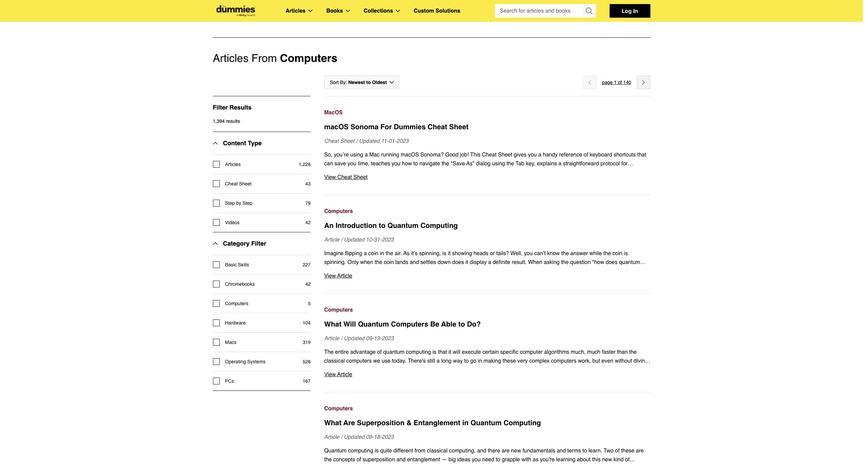 Task type: describe. For each thing, give the bounding box(es) containing it.
updated up mac
[[359, 138, 380, 144]]

job!
[[460, 152, 469, 158]]

what will quantum computers be able to do? link
[[324, 319, 650, 329]]

you're
[[334, 152, 349, 158]]

solutions
[[436, 8, 460, 14]]

2023 for superposition
[[382, 434, 394, 440]]

macos
[[324, 110, 343, 116]]

collections
[[364, 8, 393, 14]]

are
[[343, 419, 355, 427]]

sonoma?
[[420, 152, 444, 158]]

log in
[[622, 7, 638, 14]]

what are superposition & entanglement in quantum computing
[[324, 419, 541, 427]]

articles for books
[[286, 8, 306, 14]]

explains
[[537, 161, 557, 167]]

articles from computers
[[213, 52, 337, 64]]

protocol
[[600, 161, 620, 167]]

skills
[[238, 262, 249, 267]]

do?
[[467, 320, 481, 328]]

43
[[305, 181, 311, 186]]

dummies
[[394, 123, 426, 131]]

as"
[[466, 161, 475, 167]]

from
[[252, 52, 277, 64]]

newest
[[348, 80, 365, 85]]

19-
[[374, 335, 382, 342]]

log in link
[[609, 4, 650, 18]]

42 for chromebooks
[[305, 281, 311, 287]]

six
[[512, 169, 519, 176]]

app,
[[448, 169, 459, 176]]

319
[[303, 340, 311, 345]]

sheet up job! in the top of the page
[[449, 123, 469, 131]]

macos sonoma for dummies cheat sheet link
[[324, 122, 650, 132]]

you up the "tells" on the top left
[[347, 161, 356, 167]]

teaches
[[371, 161, 390, 167]]

cheat down save
[[337, 174, 352, 180]]

this
[[470, 152, 481, 158]]

all
[[565, 169, 570, 176]]

0 vertical spatial how
[[402, 161, 412, 167]]

0 horizontal spatial the
[[423, 169, 431, 176]]

shortcuts
[[614, 152, 636, 158]]

superposition
[[357, 419, 405, 427]]

systems
[[247, 359, 266, 364]]

/ for will
[[341, 335, 342, 342]]

18-
[[374, 434, 382, 440]]

2023 down macos sonoma for dummies cheat sheet
[[396, 138, 409, 144]]

article / updated 09-18-2023
[[324, 434, 394, 440]]

sheet left gives at the top right
[[498, 152, 512, 158]]

key,
[[526, 161, 535, 167]]

view article link for an introduction to quantum computing
[[324, 271, 650, 280]]

79
[[305, 200, 311, 206]]

operating
[[225, 359, 246, 364]]

basic skills
[[225, 262, 249, 267]]

you down time,
[[359, 169, 367, 176]]

1,394 results
[[213, 118, 240, 124]]

sonoma
[[351, 123, 378, 131]]

for
[[621, 161, 628, 167]]

from
[[411, 169, 422, 176]]

227
[[303, 262, 311, 267]]

backups,
[[324, 169, 346, 176]]

log
[[622, 7, 632, 14]]

moves
[[521, 169, 537, 176]]

macs
[[225, 340, 236, 345]]

quantum inside what are superposition & entanglement in quantum computing "link"
[[471, 419, 502, 427]]

1 vertical spatial how
[[369, 169, 379, 176]]

macos inside the so, you're using a mac running macos sonoma? good job! this cheat sheet gives you a handy reference of keyboard shortcuts that can save you time, teaches you how to navigate the "save as" dialog using the tab key, explains a straightforward protocol for backups, tells you how to burn cds from the music app, and warns you about six moves to avoid at all costs. view cheat sheet
[[401, 152, 419, 158]]

in
[[462, 419, 469, 427]]

sheet down time,
[[353, 174, 368, 180]]

videos
[[225, 220, 240, 225]]

an introduction to quantum computing link
[[324, 220, 650, 231]]

content
[[223, 139, 246, 147]]

that
[[637, 152, 646, 158]]

content type
[[223, 139, 262, 147]]

sort
[[330, 80, 339, 85]]

article for introduction
[[324, 237, 339, 243]]

2 horizontal spatial a
[[558, 161, 561, 167]]

tab
[[516, 161, 524, 167]]

updated for are
[[344, 434, 364, 440]]

528
[[303, 359, 311, 364]]

what for what will quantum computers be able to do?
[[324, 320, 341, 328]]

104
[[303, 320, 311, 326]]

so,
[[324, 152, 332, 158]]

page 1 of 140
[[602, 80, 631, 85]]

an
[[324, 221, 334, 230]]

by
[[236, 200, 241, 206]]

140
[[623, 80, 631, 85]]

can
[[324, 161, 333, 167]]

updated for will
[[344, 335, 364, 342]]

article / updated 09-19-2023
[[324, 335, 394, 342]]

filter inside dropdown button
[[251, 240, 266, 247]]

logo image
[[213, 5, 258, 16]]

straightforward
[[563, 161, 599, 167]]

macos sonoma for dummies cheat sheet
[[324, 123, 469, 131]]

computing inside "link"
[[504, 419, 541, 427]]

quantum inside what will quantum computers be able to do? link
[[358, 320, 389, 328]]

sort by: newest to oldest
[[330, 80, 387, 85]]

cheat up dialog
[[482, 152, 497, 158]]

to down teaches
[[380, 169, 385, 176]]

be
[[430, 320, 439, 328]]

handy
[[543, 152, 558, 158]]

chromebooks
[[225, 281, 255, 287]]

1 vertical spatial using
[[492, 161, 505, 167]]

avoid
[[544, 169, 557, 176]]

"save
[[451, 161, 465, 167]]



Task type: vqa. For each thing, say whether or not it's contained in the screenshot.
1st View Article from the bottom of the page
yes



Task type: locate. For each thing, give the bounding box(es) containing it.
2 view article link from the top
[[324, 370, 650, 379]]

0 vertical spatial view article link
[[324, 271, 650, 280]]

what left are
[[324, 419, 341, 427]]

for
[[380, 123, 392, 131]]

0 vertical spatial using
[[350, 152, 363, 158]]

view article link for what will quantum computers be able to do?
[[324, 370, 650, 379]]

0 horizontal spatial of
[[584, 152, 588, 158]]

to left oldest
[[366, 80, 371, 85]]

filter right category
[[251, 240, 266, 247]]

time,
[[358, 161, 370, 167]]

1 view article link from the top
[[324, 271, 650, 280]]

in
[[633, 7, 638, 14]]

1 horizontal spatial step
[[243, 200, 252, 206]]

computers link for what will quantum computers be able to do?
[[324, 305, 650, 314]]

2 view article from the top
[[324, 371, 352, 378]]

cheat sheet
[[225, 181, 252, 186]]

category filter button
[[213, 232, 266, 255]]

step right by
[[243, 200, 252, 206]]

article
[[324, 237, 339, 243], [337, 273, 352, 279], [324, 335, 339, 342], [337, 371, 352, 378], [324, 434, 339, 440]]

updated for introduction
[[344, 237, 364, 243]]

31-
[[374, 237, 382, 243]]

&
[[406, 419, 412, 427]]

a left handy on the right top
[[538, 152, 541, 158]]

2023 down superposition
[[382, 434, 394, 440]]

3 view from the top
[[324, 371, 336, 378]]

the up 'music' at the top right
[[442, 161, 449, 167]]

2 step from the left
[[243, 200, 252, 206]]

page
[[602, 80, 613, 85]]

updated down are
[[344, 434, 364, 440]]

quantum
[[387, 221, 419, 230], [358, 320, 389, 328], [471, 419, 502, 427]]

you down dialog
[[487, 169, 496, 176]]

oldest
[[372, 80, 387, 85]]

what left will
[[324, 320, 341, 328]]

what are superposition & entanglement in quantum computing link
[[324, 418, 650, 428]]

view inside the so, you're using a mac running macos sonoma? good job! this cheat sheet gives you a handy reference of keyboard shortcuts that can save you time, teaches you how to navigate the "save as" dialog using the tab key, explains a straightforward protocol for backups, tells you how to burn cds from the music app, and warns you about six moves to avoid at all costs. view cheat sheet
[[324, 174, 336, 180]]

custom
[[414, 8, 434, 14]]

category filter
[[223, 240, 266, 247]]

of inside button
[[618, 80, 622, 85]]

01-
[[389, 138, 396, 144]]

1 vertical spatial view article link
[[324, 370, 650, 379]]

1 vertical spatial 09-
[[366, 434, 374, 440]]

to left do?
[[458, 320, 465, 328]]

0 vertical spatial of
[[618, 80, 622, 85]]

0 vertical spatial view
[[324, 174, 336, 180]]

open collections list image
[[396, 10, 400, 12]]

reference
[[559, 152, 582, 158]]

of up "straightforward" at the right of the page
[[584, 152, 588, 158]]

to up "31-"
[[379, 221, 386, 230]]

0 vertical spatial 42
[[305, 220, 311, 225]]

42 down 79
[[305, 220, 311, 225]]

1 horizontal spatial the
[[442, 161, 449, 167]]

a left mac
[[365, 152, 368, 158]]

1 vertical spatial quantum
[[358, 320, 389, 328]]

1 vertical spatial what
[[324, 419, 341, 427]]

step left by
[[225, 200, 235, 206]]

computers link
[[324, 207, 650, 216], [324, 305, 650, 314], [324, 404, 650, 413]]

cheat right dummies
[[428, 123, 447, 131]]

warns
[[471, 169, 485, 176]]

1 vertical spatial of
[[584, 152, 588, 158]]

results
[[226, 118, 240, 124]]

0 horizontal spatial using
[[350, 152, 363, 158]]

1 09- from the top
[[366, 335, 374, 342]]

1 view article from the top
[[324, 273, 352, 279]]

computers link up the an introduction to quantum computing link
[[324, 207, 650, 216]]

1 horizontal spatial of
[[618, 80, 622, 85]]

0 vertical spatial computers link
[[324, 207, 650, 216]]

5
[[308, 301, 311, 306]]

0 vertical spatial computing
[[420, 221, 458, 230]]

page 1 of 140 button
[[602, 78, 631, 86]]

2023 for quantum
[[382, 335, 394, 342]]

0 vertical spatial quantum
[[387, 221, 419, 230]]

so, you're using a mac running macos sonoma? good job! this cheat sheet gives you a handy reference of keyboard shortcuts that can save you time, teaches you how to navigate the "save as" dialog using the tab key, explains a straightforward protocol for backups, tells you how to burn cds from the music app, and warns you about six moves to avoid at all costs. view cheat sheet
[[324, 152, 646, 180]]

view article for what
[[324, 371, 352, 378]]

macos link
[[324, 108, 650, 117]]

42 up the 5 at the bottom of page
[[305, 281, 311, 287]]

1 vertical spatial filter
[[251, 240, 266, 247]]

1 horizontal spatial filter
[[251, 240, 266, 247]]

hardware
[[225, 320, 246, 326]]

1 what from the top
[[324, 320, 341, 328]]

cds
[[399, 169, 410, 176]]

0 horizontal spatial computing
[[420, 221, 458, 230]]

1 vertical spatial macos
[[401, 152, 419, 158]]

0 vertical spatial articles
[[286, 8, 306, 14]]

1 vertical spatial view
[[324, 273, 336, 279]]

3 computers link from the top
[[324, 404, 650, 413]]

to left avoid
[[538, 169, 543, 176]]

Search for articles and books text field
[[495, 4, 583, 18]]

09-
[[366, 335, 374, 342], [366, 434, 374, 440]]

1 vertical spatial articles
[[213, 52, 248, 64]]

1 horizontal spatial using
[[492, 161, 505, 167]]

1 42 from the top
[[305, 220, 311, 225]]

1 vertical spatial 42
[[305, 281, 311, 287]]

sheet up you're
[[340, 138, 354, 144]]

open article categories image
[[308, 10, 313, 12]]

category
[[223, 240, 250, 247]]

pcs
[[225, 378, 234, 384]]

1 step from the left
[[225, 200, 235, 206]]

what inside "link"
[[324, 419, 341, 427]]

updated down will
[[344, 335, 364, 342]]

11-
[[381, 138, 389, 144]]

filter results
[[213, 104, 252, 111]]

you up key, in the top right of the page
[[528, 152, 537, 158]]

articles left from
[[213, 52, 248, 64]]

what
[[324, 320, 341, 328], [324, 419, 341, 427]]

burn
[[387, 169, 397, 176]]

macos down macos
[[324, 123, 349, 131]]

2023 for to
[[382, 237, 394, 243]]

computers
[[280, 52, 337, 64], [324, 208, 353, 214], [225, 301, 248, 306], [324, 307, 353, 313], [391, 320, 428, 328], [324, 406, 353, 412]]

to
[[366, 80, 371, 85], [413, 161, 418, 167], [380, 169, 385, 176], [538, 169, 543, 176], [379, 221, 386, 230], [458, 320, 465, 328]]

0 vertical spatial what
[[324, 320, 341, 328]]

by:
[[340, 80, 347, 85]]

sheet
[[449, 123, 469, 131], [340, 138, 354, 144], [498, 152, 512, 158], [353, 174, 368, 180], [239, 181, 252, 186]]

group
[[495, 4, 596, 18]]

0 vertical spatial macos
[[324, 123, 349, 131]]

cheat up the so,
[[324, 138, 339, 144]]

the
[[442, 161, 449, 167], [507, 161, 514, 167], [423, 169, 431, 176]]

how
[[402, 161, 412, 167], [369, 169, 379, 176]]

2 vertical spatial view
[[324, 371, 336, 378]]

an introduction to quantum computing
[[324, 221, 458, 230]]

computers link for what are superposition & entanglement in quantum computing
[[324, 404, 650, 413]]

books
[[326, 8, 343, 14]]

0 vertical spatial view article
[[324, 273, 352, 279]]

42
[[305, 220, 311, 225], [305, 281, 311, 287]]

2 vertical spatial computers link
[[324, 404, 650, 413]]

1 vertical spatial computing
[[504, 419, 541, 427]]

content type button
[[213, 132, 262, 154]]

using up the about
[[492, 161, 505, 167]]

2023 down 'what will quantum computers be able to do?'
[[382, 335, 394, 342]]

1 vertical spatial computers link
[[324, 305, 650, 314]]

to inside what will quantum computers be able to do? link
[[458, 320, 465, 328]]

/ for introduction
[[341, 237, 342, 243]]

2023
[[396, 138, 409, 144], [382, 237, 394, 243], [382, 335, 394, 342], [382, 434, 394, 440]]

what for what are superposition & entanglement in quantum computing
[[324, 419, 341, 427]]

entanglement
[[414, 419, 460, 427]]

using up time,
[[350, 152, 363, 158]]

0 vertical spatial 09-
[[366, 335, 374, 342]]

able
[[441, 320, 456, 328]]

gives
[[514, 152, 527, 158]]

will
[[343, 320, 356, 328]]

of inside the so, you're using a mac running macos sonoma? good job! this cheat sheet gives you a handy reference of keyboard shortcuts that can save you time, teaches you how to navigate the "save as" dialog using the tab key, explains a straightforward protocol for backups, tells you how to burn cds from the music app, and warns you about six moves to avoid at all costs. view cheat sheet
[[584, 152, 588, 158]]

2 09- from the top
[[366, 434, 374, 440]]

view cheat sheet link
[[324, 173, 650, 182]]

computers link for an introduction to quantum computing
[[324, 207, 650, 216]]

0 vertical spatial filter
[[213, 104, 228, 111]]

articles for 1,228
[[225, 162, 241, 167]]

how down teaches
[[369, 169, 379, 176]]

2 vertical spatial quantum
[[471, 419, 502, 427]]

macos up cds
[[401, 152, 419, 158]]

2 computers link from the top
[[324, 305, 650, 314]]

2 what from the top
[[324, 419, 341, 427]]

1 horizontal spatial how
[[402, 161, 412, 167]]

0 horizontal spatial step
[[225, 200, 235, 206]]

/
[[356, 138, 357, 144], [341, 237, 342, 243], [341, 335, 342, 342], [341, 434, 342, 440]]

introduction
[[336, 221, 377, 230]]

updated down introduction
[[344, 237, 364, 243]]

the left tab on the top of the page
[[507, 161, 514, 167]]

1 view from the top
[[324, 174, 336, 180]]

2 horizontal spatial the
[[507, 161, 514, 167]]

1 computers link from the top
[[324, 207, 650, 216]]

article for are
[[324, 434, 339, 440]]

view for what
[[324, 371, 336, 378]]

cheat sheet / updated 11-01-2023
[[324, 138, 409, 144]]

macos inside macos sonoma for dummies cheat sheet link
[[324, 123, 349, 131]]

the down navigate
[[423, 169, 431, 176]]

2 view from the top
[[324, 273, 336, 279]]

open book categories image
[[346, 10, 350, 12]]

articles up cheat sheet in the top of the page
[[225, 162, 241, 167]]

basic
[[225, 262, 237, 267]]

1 horizontal spatial computing
[[504, 419, 541, 427]]

updated
[[359, 138, 380, 144], [344, 237, 364, 243], [344, 335, 364, 342], [344, 434, 364, 440]]

1 horizontal spatial macos
[[401, 152, 419, 158]]

computers link up what are superposition & entanglement in quantum computing "link"
[[324, 404, 650, 413]]

1,394
[[213, 118, 225, 124]]

view
[[324, 174, 336, 180], [324, 273, 336, 279], [324, 371, 336, 378]]

save
[[334, 161, 346, 167]]

type
[[248, 139, 262, 147]]

quantum inside the an introduction to quantum computing link
[[387, 221, 419, 230]]

167
[[303, 378, 311, 384]]

1 horizontal spatial a
[[538, 152, 541, 158]]

sheet up by
[[239, 181, 252, 186]]

of right 1
[[618, 80, 622, 85]]

view for an
[[324, 273, 336, 279]]

custom solutions link
[[414, 6, 460, 15]]

articles left open article categories icon in the top left of the page
[[286, 8, 306, 14]]

operating systems
[[225, 359, 266, 364]]

cookie consent banner dialog
[[0, 440, 863, 464]]

2 vertical spatial articles
[[225, 162, 241, 167]]

/ for are
[[341, 434, 342, 440]]

2023 down an introduction to quantum computing
[[382, 237, 394, 243]]

to up from
[[413, 161, 418, 167]]

and
[[460, 169, 469, 176]]

0 horizontal spatial a
[[365, 152, 368, 158]]

42 for videos
[[305, 220, 311, 225]]

dialog
[[476, 161, 491, 167]]

computers link up what will quantum computers be able to do? link
[[324, 305, 650, 314]]

macos
[[324, 123, 349, 131], [401, 152, 419, 158]]

article / updated 10-31-2023
[[324, 237, 394, 243]]

09- for quantum
[[366, 335, 374, 342]]

you up burn
[[392, 161, 400, 167]]

0 horizontal spatial filter
[[213, 104, 228, 111]]

how up cds
[[402, 161, 412, 167]]

view article for an
[[324, 273, 352, 279]]

navigate
[[420, 161, 440, 167]]

to inside the an introduction to quantum computing link
[[379, 221, 386, 230]]

tells
[[347, 169, 357, 176]]

09- for superposition
[[366, 434, 374, 440]]

1 vertical spatial view article
[[324, 371, 352, 378]]

2 42 from the top
[[305, 281, 311, 287]]

filter up 1,394
[[213, 104, 228, 111]]

filter
[[213, 104, 228, 111], [251, 240, 266, 247]]

0 horizontal spatial macos
[[324, 123, 349, 131]]

cheat up by
[[225, 181, 238, 186]]

a up the at
[[558, 161, 561, 167]]

keyboard
[[590, 152, 612, 158]]

0 horizontal spatial how
[[369, 169, 379, 176]]

using
[[350, 152, 363, 158], [492, 161, 505, 167]]

article for will
[[324, 335, 339, 342]]

costs.
[[572, 169, 586, 176]]



